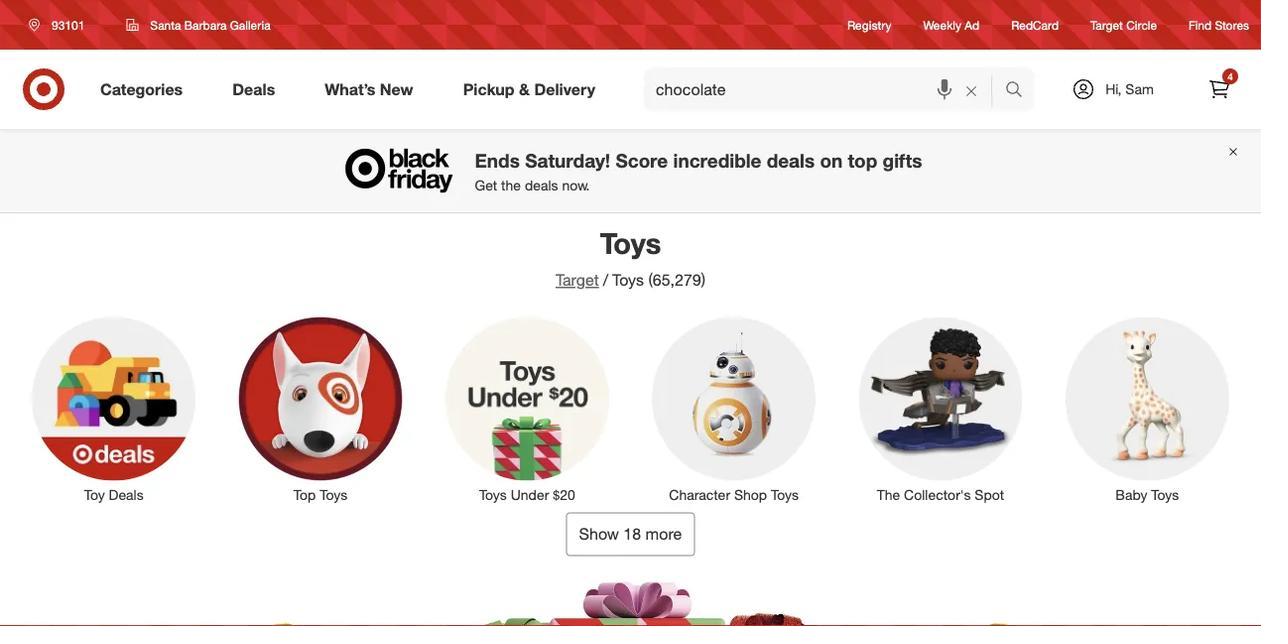 Task type: describe. For each thing, give the bounding box(es) containing it.
pickup & delivery
[[463, 79, 596, 99]]

collector's
[[904, 486, 971, 503]]

galleria
[[230, 17, 271, 32]]

hi, sam
[[1106, 80, 1154, 98]]

baby toys link
[[1052, 313, 1243, 505]]

show 18 more
[[579, 525, 682, 544]]

redcard
[[1012, 17, 1059, 32]]

ends saturday! score incredible deals on top gifts get the deals now.
[[475, 149, 923, 194]]

weekly ad
[[924, 17, 980, 32]]

target inside toys target / toys (65,279)
[[556, 270, 599, 290]]

the
[[877, 486, 901, 503]]

toys right shop
[[771, 486, 799, 503]]

ends
[[475, 149, 520, 172]]

1 vertical spatial deals
[[109, 486, 144, 503]]

toy deals
[[84, 486, 144, 503]]

incredible
[[674, 149, 762, 172]]

toy deals link
[[18, 313, 209, 505]]

weekly
[[924, 17, 962, 32]]

get
[[475, 176, 498, 194]]

93101 button
[[16, 7, 106, 43]]

4
[[1228, 70, 1234, 82]]

sam
[[1126, 80, 1154, 98]]

baby toys
[[1116, 486, 1180, 503]]

stores
[[1215, 17, 1250, 32]]

character shop toys
[[669, 486, 799, 503]]

target link
[[556, 270, 599, 290]]

character
[[669, 486, 731, 503]]

hi,
[[1106, 80, 1122, 98]]

target circle link
[[1091, 16, 1158, 33]]

4 link
[[1198, 67, 1242, 111]]

santa
[[150, 17, 181, 32]]

top
[[294, 486, 316, 503]]

top toys link
[[225, 313, 416, 505]]

toys right /
[[613, 270, 644, 290]]

registry link
[[848, 16, 892, 33]]

top
[[848, 149, 878, 172]]

0 horizontal spatial deals
[[525, 176, 558, 194]]

categories
[[100, 79, 183, 99]]

&
[[519, 79, 530, 99]]

find stores
[[1189, 17, 1250, 32]]

toys up /
[[600, 225, 661, 261]]

What can we help you find? suggestions appear below search field
[[644, 67, 1010, 111]]



Task type: locate. For each thing, give the bounding box(es) containing it.
0 vertical spatial target
[[1091, 17, 1124, 32]]

deals link
[[216, 67, 300, 111]]

circle
[[1127, 17, 1158, 32]]

target left the circle
[[1091, 17, 1124, 32]]

what's new
[[325, 79, 414, 99]]

on
[[820, 149, 843, 172]]

0 vertical spatial deals
[[767, 149, 815, 172]]

barbara
[[184, 17, 227, 32]]

new
[[380, 79, 414, 99]]

toy
[[84, 486, 105, 503]]

character shop toys link
[[639, 313, 830, 505]]

target circle
[[1091, 17, 1158, 32]]

baby
[[1116, 486, 1148, 503]]

toys right top
[[320, 486, 348, 503]]

pickup
[[463, 79, 515, 99]]

now.
[[562, 176, 590, 194]]

$20
[[553, 486, 575, 503]]

(65,279)
[[649, 270, 706, 290]]

the collector's spot link
[[846, 313, 1036, 505]]

0 horizontal spatial deals
[[109, 486, 144, 503]]

gifts
[[883, 149, 923, 172]]

search
[[997, 81, 1044, 101]]

1 horizontal spatial target
[[1091, 17, 1124, 32]]

target left /
[[556, 270, 599, 290]]

deals right toy
[[109, 486, 144, 503]]

show
[[579, 525, 619, 544]]

find
[[1189, 17, 1212, 32]]

deals right the
[[525, 176, 558, 194]]

registry
[[848, 17, 892, 32]]

what's new link
[[308, 67, 438, 111]]

top toys
[[294, 486, 348, 503]]

toys right baby
[[1152, 486, 1180, 503]]

the collector's spot
[[877, 486, 1005, 503]]

deals
[[232, 79, 275, 99], [109, 486, 144, 503]]

the
[[501, 176, 521, 194]]

what's
[[325, 79, 376, 99]]

delivery
[[534, 79, 596, 99]]

redcard link
[[1012, 16, 1059, 33]]

spot
[[975, 486, 1005, 503]]

search button
[[997, 67, 1044, 115]]

toys left 'under'
[[479, 486, 507, 503]]

santa barbara galleria button
[[114, 7, 284, 43]]

santa barbara galleria
[[150, 17, 271, 32]]

find stores link
[[1189, 16, 1250, 33]]

toys
[[600, 225, 661, 261], [613, 270, 644, 290], [320, 486, 348, 503], [479, 486, 507, 503], [771, 486, 799, 503], [1152, 486, 1180, 503]]

toys under $20 link
[[432, 313, 623, 505]]

target
[[1091, 17, 1124, 32], [556, 270, 599, 290]]

ad
[[965, 17, 980, 32]]

1 vertical spatial deals
[[525, 176, 558, 194]]

saturday!
[[525, 149, 611, 172]]

under
[[511, 486, 549, 503]]

more
[[646, 525, 682, 544]]

toys under $20
[[479, 486, 575, 503]]

deals
[[767, 149, 815, 172], [525, 176, 558, 194]]

categories link
[[83, 67, 208, 111]]

0 vertical spatial deals
[[232, 79, 275, 99]]

weekly ad link
[[924, 16, 980, 33]]

shop
[[734, 486, 767, 503]]

/
[[603, 270, 609, 290]]

18
[[624, 525, 641, 544]]

93101
[[52, 17, 85, 32]]

show 18 more button
[[566, 513, 695, 556]]

deals left the "on"
[[767, 149, 815, 172]]

deals down galleria
[[232, 79, 275, 99]]

1 horizontal spatial deals
[[232, 79, 275, 99]]

1 vertical spatial target
[[556, 270, 599, 290]]

0 horizontal spatial target
[[556, 270, 599, 290]]

score
[[616, 149, 668, 172]]

1 horizontal spatial deals
[[767, 149, 815, 172]]

toys target / toys (65,279)
[[556, 225, 706, 290]]

pickup & delivery link
[[446, 67, 620, 111]]



Task type: vqa. For each thing, say whether or not it's contained in the screenshot.
$4.99 for Ziploc Holiday Slider Storage Gallon Bags - 12ct
no



